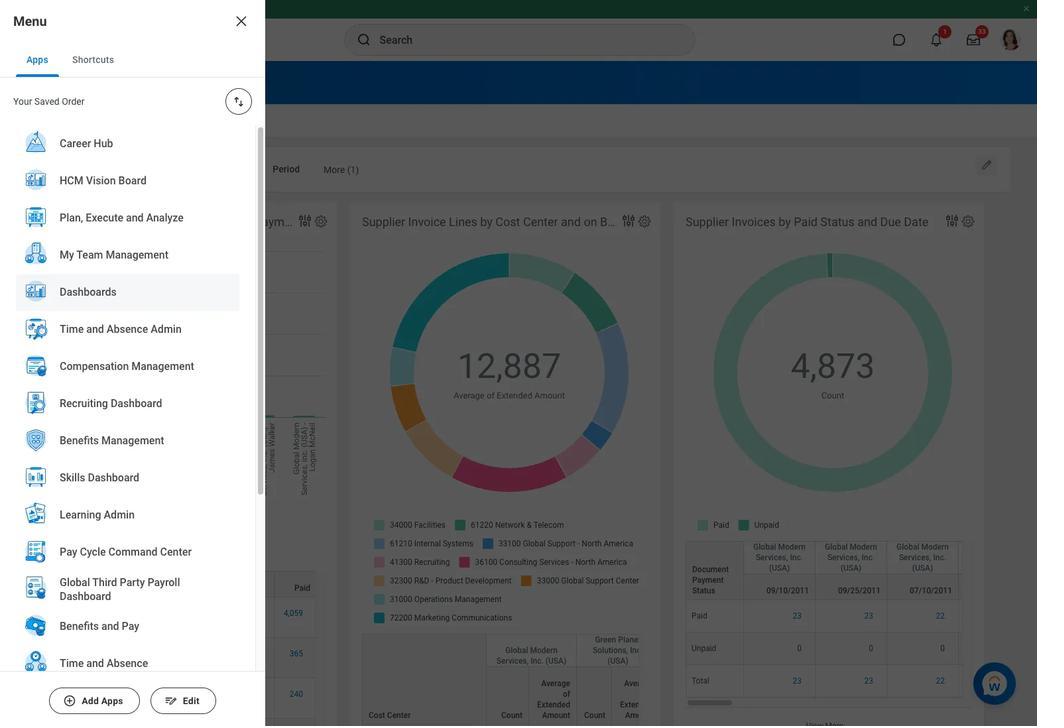 Task type: describe. For each thing, give the bounding box(es) containing it.
of inside the 12,887 average of extended amount
[[487, 391, 495, 401]]

search image
[[356, 32, 372, 48]]

0 vertical spatial cost
[[496, 215, 520, 229]]

green planet solutions, inc. (usa) button
[[577, 635, 659, 667]]

global modern services, inc. (usa) inside supplier invoice lines by cost center and on behalf of line company element
[[497, 646, 567, 666]]

row containing 09/10/2011
[[686, 574, 1038, 600]]

your saved order
[[13, 96, 85, 107]]

2 horizontal spatial paid
[[794, 215, 818, 229]]

12,887 average of extended amount
[[454, 346, 565, 401]]

status inside document payment status
[[693, 586, 716, 596]]

board
[[118, 175, 147, 187]]

document payment status button
[[687, 542, 744, 600]]

apps inside 'button'
[[27, 54, 48, 65]]

company inside popup button
[[45, 584, 79, 593]]

paid button
[[275, 572, 316, 597]]

average inside the 12,887 average of extended amount
[[454, 391, 485, 401]]

09/10/2011 button
[[744, 574, 815, 600]]

apps inside button
[[101, 696, 123, 707]]

and left on
[[561, 215, 581, 229]]

paid inside paid popup button
[[295, 584, 310, 593]]

recruiting
[[60, 398, 108, 410]]

company element
[[87, 156, 230, 180]]

row containing unpaid
[[686, 633, 1038, 665]]

supplier invoices by created worker and payment status for a particular company element
[[27, 202, 474, 726]]

1 horizontal spatial pay
[[122, 620, 139, 633]]

recruiting dashboard
[[60, 398, 162, 410]]

compensation management link
[[16, 348, 239, 387]]

invoices for created
[[85, 215, 129, 229]]

add
[[82, 696, 99, 707]]

on
[[584, 215, 597, 229]]

plus circle image
[[63, 695, 76, 708]]

(usa) up 09/25/2011 popup button on the right of page
[[841, 564, 862, 573]]

recruiting dashboard link
[[16, 385, 239, 424]]

1 count button from the left
[[487, 667, 529, 724]]

amount for 2nd the average of extended amount popup button from the right
[[542, 711, 571, 720]]

07/10/2011 button
[[888, 574, 959, 600]]

extended inside the 12,887 average of extended amount
[[497, 391, 533, 401]]

planet
[[618, 635, 641, 645]]

menu
[[13, 13, 47, 29]]

inc. inside the global modern services, inc. (usa)
[[531, 657, 544, 666]]

benefits management
[[60, 435, 164, 447]]

row containing green planet solutions, inc. (usa)
[[362, 634, 1009, 725]]

benefits for benefits management
[[60, 435, 99, 447]]

(usa) left add
[[44, 701, 65, 710]]

your
[[13, 96, 32, 107]]

and inside "link"
[[86, 323, 104, 336]]

and left due
[[858, 215, 878, 229]]

365
[[290, 650, 303, 659]]

global modern services, inc. (usa) link for 4,059
[[44, 606, 145, 629]]

edit
[[183, 696, 200, 707]]

supplier invoices by created worker and payment status for a particular company
[[38, 215, 474, 229]]

average of extended amount for first the average of extended amount popup button from the right
[[620, 679, 653, 720]]

(usa) inside green planet solutions, inc. (usa)
[[608, 657, 629, 666]]

0 horizontal spatial 4,873 button
[[77, 545, 99, 555]]

behalf
[[600, 215, 634, 229]]

payroll
[[148, 576, 180, 589]]

0 vertical spatial center
[[523, 215, 558, 229]]

dashboard inside global third party payroll dashboard
[[60, 590, 111, 603]]

particular
[[369, 215, 420, 229]]

accounts payable manager
[[27, 73, 222, 92]]

plan, execute and analyze
[[60, 212, 184, 224]]

extended for first the average of extended amount popup button from the right
[[620, 700, 653, 710]]

cost inside popup button
[[369, 711, 385, 720]]

learning admin link
[[16, 497, 239, 535]]

22 for paid
[[936, 612, 945, 621]]

apps button
[[16, 42, 59, 77]]

benefits and pay link
[[16, 608, 239, 647]]

2 0 button from the left
[[869, 643, 876, 654]]

learning admin
[[60, 509, 135, 522]]

07/10/2011
[[910, 586, 953, 596]]

2 horizontal spatial average
[[624, 679, 653, 688]]

edit image
[[980, 159, 994, 172]]

management for compensation management
[[132, 360, 194, 373]]

team
[[76, 249, 103, 262]]

center inside list
[[160, 546, 192, 559]]

vision
[[86, 175, 116, 187]]

benefits for benefits and pay
[[60, 620, 99, 633]]

240
[[290, 690, 303, 699]]

supplier invoice lines by cost center and on behalf of line company element
[[350, 202, 1009, 726]]

row containing paid
[[686, 600, 1038, 633]]

09/25/2011 button
[[816, 574, 887, 600]]

period
[[273, 164, 300, 174]]

(1)
[[347, 165, 359, 175]]

add apps button
[[49, 688, 140, 714]]

count inside 'supplier invoices by created worker and payment status for a particular company' "element"
[[46, 545, 68, 554]]

4,873 button inside 'supplier invoices by paid status and due date' "element"
[[791, 344, 877, 390]]

learning
[[60, 509, 101, 522]]

dashboard for recruiting dashboard
[[111, 398, 162, 410]]

supplier for 12,887
[[362, 215, 405, 229]]

party
[[120, 576, 145, 589]]

benefits and pay
[[60, 620, 139, 633]]

2 count button from the left
[[577, 667, 612, 724]]

(usa) up plus circle image
[[44, 660, 65, 669]]

count inside 4,873 count
[[822, 391, 845, 401]]

hub
[[94, 138, 113, 150]]

hcm vision board link
[[16, 163, 239, 201]]

payable
[[98, 73, 155, 92]]

lines
[[449, 215, 478, 229]]

1 average of extended amount button from the left
[[529, 667, 576, 724]]

time and absence link
[[16, 645, 239, 684]]

(usa) down company popup button
[[44, 620, 65, 629]]

global modern services, inc. (usa) button inside supplier invoice lines by cost center and on behalf of line company element
[[487, 635, 576, 667]]

extended for 2nd the average of extended amount popup button from the right
[[537, 700, 571, 710]]

Global Modern Services, Inc. (USA) text field
[[87, 157, 230, 180]]

row containing average of extended amount
[[362, 667, 1009, 725]]

invoice created by button
[[163, 572, 274, 597]]

by for supplier invoices by created worker and payment status for a particular company
[[132, 215, 144, 229]]

22 button for paid
[[936, 611, 947, 622]]

document payment status
[[693, 565, 729, 596]]

0 horizontal spatial pay
[[60, 546, 77, 559]]

analyze
[[146, 212, 184, 224]]

4,059 button
[[284, 608, 305, 619]]

modern inside text box
[[116, 165, 148, 175]]

skills dashboard link
[[16, 460, 239, 498]]

shortcuts
[[72, 54, 114, 65]]

1 0 button from the left
[[798, 643, 804, 654]]

more (1)
[[324, 165, 359, 175]]

order
[[62, 96, 85, 107]]

dashboard for skills dashboard
[[88, 472, 139, 484]]

global modern services, inc. (usa) link for 240
[[44, 687, 145, 710]]

absence for time and absence
[[107, 658, 148, 670]]

240 button
[[290, 689, 305, 700]]

benefits management link
[[16, 423, 239, 461]]

amount inside the 12,887 average of extended amount
[[535, 391, 565, 401]]

company right line
[[676, 215, 727, 229]]

0 horizontal spatial status
[[304, 215, 338, 229]]

skills
[[60, 472, 85, 484]]

management for benefits management
[[102, 435, 164, 447]]

0 for 2nd 0 button from left
[[869, 644, 874, 653]]

pay cycle command center link
[[16, 534, 239, 572]]

compensation management
[[60, 360, 194, 373]]

inc. inside green planet solutions, inc. (usa)
[[630, 646, 643, 655]]



Task type: locate. For each thing, give the bounding box(es) containing it.
1 horizontal spatial cost
[[496, 215, 520, 229]]

line
[[651, 215, 673, 229]]

0 horizontal spatial center
[[160, 546, 192, 559]]

pay cycle command center
[[60, 546, 192, 559]]

1 vertical spatial time
[[60, 658, 84, 670]]

dashboard down the benefits management
[[88, 472, 139, 484]]

2 horizontal spatial 0 button
[[941, 643, 947, 654]]

admin
[[151, 323, 182, 336], [104, 509, 135, 522]]

my
[[60, 249, 74, 262]]

4,873 inside 'supplier invoices by paid status and due date' "element"
[[791, 346, 875, 387]]

1 horizontal spatial 0
[[869, 644, 874, 653]]

accounts
[[27, 73, 94, 92]]

1 horizontal spatial invoices
[[732, 215, 776, 229]]

1 by from the left
[[132, 215, 144, 229]]

1 vertical spatial 4,873
[[77, 545, 97, 554]]

0 for third 0 button
[[941, 644, 945, 653]]

1 horizontal spatial 4,873 button
[[791, 344, 877, 390]]

status
[[304, 215, 338, 229], [821, 215, 855, 229], [693, 586, 716, 596]]

benefits up time and absence
[[60, 620, 99, 633]]

1 vertical spatial 22 button
[[936, 676, 947, 687]]

more
[[324, 165, 345, 175]]

365 button
[[290, 649, 305, 660]]

(usa) inside the global modern services, inc. (usa) text box
[[206, 165, 230, 175]]

row containing total
[[686, 665, 1038, 698]]

0
[[798, 644, 802, 653], [869, 644, 874, 653], [941, 644, 945, 653]]

3 by from the left
[[779, 215, 791, 229]]

supplier right line
[[686, 215, 729, 229]]

time for time and absence admin
[[60, 323, 84, 336]]

0 horizontal spatial supplier
[[38, 215, 82, 229]]

0 vertical spatial invoice
[[408, 215, 446, 229]]

1 horizontal spatial status
[[693, 586, 716, 596]]

0 button down 09/10/2011
[[798, 643, 804, 654]]

cost center button
[[363, 635, 486, 724]]

services, inside the global modern services, inc. (usa)
[[497, 657, 529, 666]]

company up hcm
[[40, 164, 79, 174]]

banner
[[0, 0, 1038, 61]]

absence inside "link"
[[107, 323, 148, 336]]

supplier up 'my'
[[38, 215, 82, 229]]

(usa)
[[206, 165, 230, 175], [769, 564, 790, 573], [841, 564, 862, 573], [913, 564, 934, 573], [44, 620, 65, 629], [546, 657, 567, 666], [608, 657, 629, 666], [44, 660, 65, 669], [44, 701, 65, 710]]

0 horizontal spatial average of extended amount
[[537, 679, 571, 720]]

admin down "dashboards" link
[[151, 323, 182, 336]]

company left third
[[45, 584, 79, 593]]

management down time and absence admin "link"
[[132, 360, 194, 373]]

0 horizontal spatial 0
[[798, 644, 802, 653]]

2 time from the top
[[60, 658, 84, 670]]

1 global modern services, inc. (usa) link from the top
[[44, 606, 145, 629]]

0 vertical spatial benefits
[[60, 435, 99, 447]]

amount
[[535, 391, 565, 401], [542, 711, 571, 720], [625, 711, 653, 720]]

12,887 button
[[458, 344, 563, 390]]

1 horizontal spatial invoice
[[408, 215, 446, 229]]

time and absence admin link
[[16, 311, 239, 350]]

modern inside the global modern services, inc. (usa)
[[530, 646, 558, 655]]

shortcuts button
[[62, 42, 125, 77]]

total element
[[692, 674, 710, 686]]

status down document
[[693, 586, 716, 596]]

1 horizontal spatial extended
[[537, 700, 571, 710]]

1 vertical spatial 4,873 button
[[77, 545, 99, 555]]

services, inside text box
[[150, 165, 187, 175]]

for
[[341, 215, 356, 229]]

supplier invoices by paid status and due date element
[[674, 202, 1038, 726]]

supplier invoices by paid status and due date
[[686, 215, 929, 229]]

my team management link
[[16, 237, 239, 275]]

0 vertical spatial 22
[[936, 612, 945, 621]]

0 button down 07/10/2011
[[941, 643, 947, 654]]

1 horizontal spatial paid
[[692, 612, 708, 621]]

2 vertical spatial global modern services, inc. (usa) link
[[44, 687, 145, 710]]

1 average of extended amount from the left
[[537, 679, 571, 720]]

1 horizontal spatial average of extended amount button
[[612, 667, 659, 724]]

1 vertical spatial paid
[[295, 584, 310, 593]]

1 vertical spatial pay
[[122, 620, 139, 633]]

2 horizontal spatial 0
[[941, 644, 945, 653]]

1 vertical spatial created
[[197, 584, 225, 593]]

0 horizontal spatial cost
[[369, 711, 385, 720]]

command
[[109, 546, 158, 559]]

by inside 'supplier invoices by created worker and payment status for a particular company' "element"
[[132, 215, 144, 229]]

23 button
[[793, 611, 804, 622], [865, 611, 876, 622], [793, 676, 804, 687], [865, 676, 876, 687]]

row
[[686, 541, 1038, 600], [38, 571, 405, 598], [686, 574, 1038, 600], [38, 598, 405, 638], [686, 600, 1038, 633], [686, 633, 1038, 665], [362, 634, 1009, 725], [38, 638, 405, 679], [686, 665, 1038, 698], [362, 667, 1009, 725], [38, 679, 405, 719], [38, 719, 405, 726], [362, 725, 1009, 726]]

global third party payroll dashboard
[[60, 576, 180, 603]]

list containing career hub
[[0, 125, 255, 726]]

global inside the global modern services, inc. (usa)
[[506, 646, 528, 655]]

notifications large image
[[930, 33, 943, 46]]

and up time and absence
[[102, 620, 119, 633]]

0 vertical spatial dashboard
[[111, 398, 162, 410]]

0 horizontal spatial invoice
[[169, 584, 195, 593]]

4,873 button
[[791, 344, 877, 390], [77, 545, 99, 555]]

hcm vision board
[[60, 175, 147, 187]]

saved
[[34, 96, 60, 107]]

4,059
[[284, 609, 303, 618]]

2 benefits from the top
[[60, 620, 99, 633]]

plan, execute and analyze link
[[16, 200, 239, 238]]

0 horizontal spatial admin
[[104, 509, 135, 522]]

22 for total
[[936, 677, 945, 686]]

by inside 'supplier invoices by paid status and due date' "element"
[[779, 215, 791, 229]]

admin down skills dashboard link
[[104, 509, 135, 522]]

row containing company
[[38, 571, 405, 598]]

22 button for total
[[936, 676, 947, 687]]

1 vertical spatial 22
[[936, 677, 945, 686]]

1 vertical spatial center
[[160, 546, 192, 559]]

compensation
[[60, 360, 129, 373]]

2 22 from the top
[[936, 677, 945, 686]]

2 0 from the left
[[869, 644, 874, 653]]

dashboard down compensation management link
[[111, 398, 162, 410]]

4,873
[[791, 346, 875, 387], [77, 545, 97, 554]]

0 horizontal spatial created
[[147, 215, 188, 229]]

execute
[[86, 212, 123, 224]]

09/25/2011
[[838, 586, 881, 596]]

More (1) text field
[[324, 157, 359, 180]]

1 vertical spatial global modern services, inc. (usa) link
[[44, 647, 145, 669]]

global modern services, inc. (usa) link down company popup button
[[44, 606, 145, 629]]

absence down benefits and pay link
[[107, 658, 148, 670]]

1 horizontal spatial average
[[541, 679, 571, 688]]

payment down period
[[255, 215, 301, 229]]

time for time and absence
[[60, 658, 84, 670]]

unpaid
[[692, 644, 717, 653]]

(blank)
[[168, 690, 194, 699]]

3 global modern services, inc. (usa) link from the top
[[44, 687, 145, 710]]

worker
[[191, 215, 229, 229]]

0 vertical spatial apps
[[27, 54, 48, 65]]

sort image
[[232, 95, 245, 108]]

2 horizontal spatial center
[[523, 215, 558, 229]]

(blank) element
[[168, 687, 194, 699]]

0 horizontal spatial 4,873
[[77, 545, 97, 554]]

management inside compensation management link
[[132, 360, 194, 373]]

manager
[[159, 73, 222, 92]]

absence
[[107, 323, 148, 336], [107, 658, 148, 670]]

global navigation dialog
[[0, 0, 265, 726]]

management inside my team management 'link'
[[106, 249, 169, 262]]

0 horizontal spatial average
[[454, 391, 485, 401]]

(usa) left year
[[206, 165, 230, 175]]

career hub link
[[16, 125, 239, 164]]

09/10/2011
[[767, 586, 809, 596]]

edit button
[[150, 688, 216, 714]]

4,873 for 4,873
[[77, 545, 97, 554]]

profile logan mcneil element
[[992, 25, 1030, 54]]

by inside supplier invoice lines by cost center and on behalf of line company element
[[481, 215, 493, 229]]

4,873 for 4,873 count
[[791, 346, 875, 387]]

1 horizontal spatial center
[[387, 711, 411, 720]]

dashboard down third
[[60, 590, 111, 603]]

2 horizontal spatial by
[[779, 215, 791, 229]]

2 absence from the top
[[107, 658, 148, 670]]

0 vertical spatial global modern services, inc. (usa) link
[[44, 606, 145, 629]]

1 vertical spatial invoice
[[169, 584, 195, 593]]

0 down 09/10/2011
[[798, 644, 802, 653]]

list inside the global navigation dialog
[[0, 125, 255, 726]]

main content
[[0, 61, 1038, 726]]

apps right add
[[101, 696, 123, 707]]

1 vertical spatial admin
[[104, 509, 135, 522]]

0 vertical spatial 4,873
[[791, 346, 875, 387]]

solutions,
[[593, 646, 628, 655]]

tab list
[[0, 42, 265, 78]]

supplier invoice lines by cost center and on behalf of line company
[[362, 215, 727, 229]]

4,873 inside 'supplier invoices by created worker and payment status for a particular company' "element"
[[77, 545, 97, 554]]

1 22 button from the top
[[936, 611, 947, 622]]

average of extended amount for 2nd the average of extended amount popup button from the right
[[537, 679, 571, 720]]

average
[[454, 391, 485, 401], [541, 679, 571, 688], [624, 679, 653, 688]]

global
[[87, 165, 114, 175], [754, 543, 776, 552], [825, 543, 848, 552], [897, 543, 920, 552], [60, 576, 90, 589], [44, 609, 67, 618], [506, 646, 528, 655], [44, 650, 67, 659], [44, 690, 67, 699]]

status left for
[[304, 215, 338, 229]]

paid
[[794, 215, 818, 229], [295, 584, 310, 593], [692, 612, 708, 621]]

1 horizontal spatial average of extended amount
[[620, 679, 653, 720]]

1 0 from the left
[[798, 644, 802, 653]]

by
[[132, 215, 144, 229], [481, 215, 493, 229], [779, 215, 791, 229]]

0 horizontal spatial payment
[[255, 215, 301, 229]]

1 horizontal spatial 4,873
[[791, 346, 875, 387]]

document
[[693, 565, 729, 574]]

time inside "link"
[[60, 323, 84, 336]]

add apps
[[82, 696, 123, 707]]

close environment banner image
[[1023, 5, 1031, 13]]

global modern services, inc. (usa) link down benefits and pay
[[44, 647, 145, 669]]

main content containing 12,887
[[0, 61, 1038, 726]]

amount for first the average of extended amount popup button from the right
[[625, 711, 653, 720]]

and left analyze
[[126, 212, 144, 224]]

total
[[692, 677, 710, 686]]

3 0 button from the left
[[941, 643, 947, 654]]

4,873 count
[[791, 346, 875, 401]]

1 vertical spatial cost
[[369, 711, 385, 720]]

0 vertical spatial admin
[[151, 323, 182, 336]]

cost center
[[369, 711, 411, 720]]

0 button
[[798, 643, 804, 654], [869, 643, 876, 654], [941, 643, 947, 654]]

global modern services, inc. (usa) link down time and absence
[[44, 687, 145, 710]]

3 supplier from the left
[[686, 215, 729, 229]]

2 supplier from the left
[[362, 215, 405, 229]]

inc. inside text box
[[189, 165, 204, 175]]

dashboards
[[60, 286, 117, 299]]

third
[[92, 576, 117, 589]]

pay
[[60, 546, 77, 559], [122, 620, 139, 633]]

2 vertical spatial management
[[102, 435, 164, 447]]

0 horizontal spatial by
[[132, 215, 144, 229]]

due
[[881, 215, 901, 229]]

of
[[637, 215, 648, 229], [487, 391, 495, 401], [563, 690, 571, 699], [646, 690, 653, 699]]

created
[[147, 215, 188, 229], [197, 584, 225, 593]]

0 horizontal spatial apps
[[27, 54, 48, 65]]

(usa) inside the global modern services, inc. (usa)
[[546, 657, 567, 666]]

2 by from the left
[[481, 215, 493, 229]]

plan,
[[60, 212, 83, 224]]

and
[[126, 212, 144, 224], [232, 215, 252, 229], [561, 215, 581, 229], [858, 215, 878, 229], [86, 323, 104, 336], [102, 620, 119, 633], [86, 658, 104, 670]]

0 horizontal spatial paid
[[295, 584, 310, 593]]

hcm
[[60, 175, 83, 187]]

1 horizontal spatial count button
[[577, 667, 612, 724]]

absence for time and absence admin
[[107, 323, 148, 336]]

1 absence from the top
[[107, 323, 148, 336]]

pay left cycle
[[60, 546, 77, 559]]

1 horizontal spatial admin
[[151, 323, 182, 336]]

0 button down '09/25/2011'
[[869, 643, 876, 654]]

supplier right for
[[362, 215, 405, 229]]

1 horizontal spatial apps
[[101, 696, 123, 707]]

invoice left by
[[169, 584, 195, 593]]

by for supplier invoices by paid status and due date
[[779, 215, 791, 229]]

pay up time and absence link
[[122, 620, 139, 633]]

paid element
[[692, 609, 708, 621]]

and up add apps button
[[86, 658, 104, 670]]

invoice inside popup button
[[169, 584, 195, 593]]

management inside benefits management "link"
[[102, 435, 164, 447]]

2 22 button from the top
[[936, 676, 947, 687]]

x image
[[234, 13, 249, 29]]

1 vertical spatial benefits
[[60, 620, 99, 633]]

and up compensation
[[86, 323, 104, 336]]

0 vertical spatial 22 button
[[936, 611, 947, 622]]

2 global modern services, inc. (usa) link from the top
[[44, 647, 145, 669]]

2 vertical spatial center
[[387, 711, 411, 720]]

0 horizontal spatial count button
[[487, 667, 529, 724]]

0 vertical spatial payment
[[255, 215, 301, 229]]

dashboards link
[[16, 274, 239, 312]]

1 horizontal spatial created
[[197, 584, 225, 593]]

1 vertical spatial absence
[[107, 658, 148, 670]]

(usa) down solutions,
[[608, 657, 629, 666]]

2 vertical spatial dashboard
[[60, 590, 111, 603]]

0 horizontal spatial average of extended amount button
[[529, 667, 576, 724]]

benefits down recruiting
[[60, 435, 99, 447]]

time down the dashboards on the top left of page
[[60, 323, 84, 336]]

benefits inside "link"
[[60, 435, 99, 447]]

company right particular
[[423, 215, 474, 229]]

management down the recruiting dashboard link
[[102, 435, 164, 447]]

1 vertical spatial dashboard
[[88, 472, 139, 484]]

1 vertical spatial apps
[[101, 696, 123, 707]]

global modern services, inc. (usa) link for 365
[[44, 647, 145, 669]]

3 0 from the left
[[941, 644, 945, 653]]

payment inside "element"
[[255, 215, 301, 229]]

payment inside document payment status
[[693, 576, 724, 585]]

average of extended amount
[[537, 679, 571, 720], [620, 679, 653, 720]]

created inside popup button
[[197, 584, 225, 593]]

0 down 07/10/2011
[[941, 644, 945, 653]]

invoices for paid
[[732, 215, 776, 229]]

career hub
[[60, 138, 113, 150]]

(usa) up the 07/10/2011 popup button
[[913, 564, 934, 573]]

invoice left lines
[[408, 215, 446, 229]]

2 horizontal spatial supplier
[[686, 215, 729, 229]]

cell
[[959, 600, 1031, 633], [959, 633, 1031, 665], [959, 665, 1031, 698], [38, 719, 163, 726], [163, 719, 275, 726], [275, 719, 317, 726], [362, 725, 487, 726], [487, 725, 529, 726], [529, 725, 577, 726], [577, 725, 612, 726], [612, 725, 660, 726]]

0 vertical spatial absence
[[107, 323, 148, 336]]

count button
[[487, 667, 529, 724], [577, 667, 612, 724]]

apps
[[27, 54, 48, 65], [101, 696, 123, 707]]

2 horizontal spatial status
[[821, 215, 855, 229]]

global inside text box
[[87, 165, 114, 175]]

admin inside learning admin link
[[104, 509, 135, 522]]

center inside popup button
[[387, 711, 411, 720]]

0 vertical spatial paid
[[794, 215, 818, 229]]

0 horizontal spatial extended
[[497, 391, 533, 401]]

0 vertical spatial pay
[[60, 546, 77, 559]]

0 down '09/25/2011'
[[869, 644, 874, 653]]

absence down "dashboards" link
[[107, 323, 148, 336]]

supplier for 4,873
[[686, 215, 729, 229]]

time and absence
[[60, 658, 148, 670]]

1 horizontal spatial 0 button
[[869, 643, 876, 654]]

created left by
[[197, 584, 225, 593]]

0 horizontal spatial 0 button
[[798, 643, 804, 654]]

1 vertical spatial management
[[132, 360, 194, 373]]

payment down document
[[693, 576, 724, 585]]

apps up accounts
[[27, 54, 48, 65]]

status left due
[[821, 215, 855, 229]]

2 vertical spatial paid
[[692, 612, 708, 621]]

2 horizontal spatial extended
[[620, 700, 653, 710]]

tab list containing apps
[[0, 42, 265, 78]]

0 vertical spatial 4,873 button
[[791, 344, 877, 390]]

company button
[[39, 572, 163, 597]]

(usa) left green planet solutions, inc. (usa)
[[546, 657, 567, 666]]

unpaid element
[[692, 641, 717, 653]]

created left worker
[[147, 215, 188, 229]]

list
[[0, 125, 255, 726]]

1 invoices from the left
[[85, 215, 129, 229]]

1 time from the top
[[60, 323, 84, 336]]

0 horizontal spatial invoices
[[85, 215, 129, 229]]

1 benefits from the top
[[60, 435, 99, 447]]

and right worker
[[232, 215, 252, 229]]

time and absence admin
[[60, 323, 182, 336]]

0 vertical spatial management
[[106, 249, 169, 262]]

by
[[227, 584, 236, 593]]

management down plan, execute and analyze link
[[106, 249, 169, 262]]

time up plus circle image
[[60, 658, 84, 670]]

0 for 1st 0 button from left
[[798, 644, 802, 653]]

2 invoices from the left
[[732, 215, 776, 229]]

1 horizontal spatial by
[[481, 215, 493, 229]]

count
[[822, 391, 845, 401], [46, 545, 68, 554], [502, 711, 523, 720], [584, 711, 606, 720]]

career
[[60, 138, 91, 150]]

(usa) up 09/10/2011 popup button
[[769, 564, 790, 573]]

1 horizontal spatial payment
[[693, 576, 724, 585]]

1 vertical spatial payment
[[693, 576, 724, 585]]

2 average of extended amount from the left
[[620, 679, 653, 720]]

inbox large image
[[967, 33, 980, 46]]

my team management
[[60, 249, 169, 262]]

skills dashboard
[[60, 472, 139, 484]]

date
[[904, 215, 929, 229]]

0 vertical spatial time
[[60, 323, 84, 336]]

admin inside time and absence admin "link"
[[151, 323, 182, 336]]

1 horizontal spatial supplier
[[362, 215, 405, 229]]

1 supplier from the left
[[38, 215, 82, 229]]

0 vertical spatial created
[[147, 215, 188, 229]]

2 average of extended amount button from the left
[[612, 667, 659, 724]]

global inside global third party payroll dashboard
[[60, 576, 90, 589]]

company
[[40, 164, 79, 174], [423, 215, 474, 229], [676, 215, 727, 229], [45, 584, 79, 593]]

1 22 from the top
[[936, 612, 945, 621]]

invoice created by
[[169, 584, 236, 593]]

12,887
[[458, 346, 561, 387]]

text edit image
[[164, 695, 178, 708]]

a
[[359, 215, 366, 229]]



Task type: vqa. For each thing, say whether or not it's contained in the screenshot.
4,059
yes



